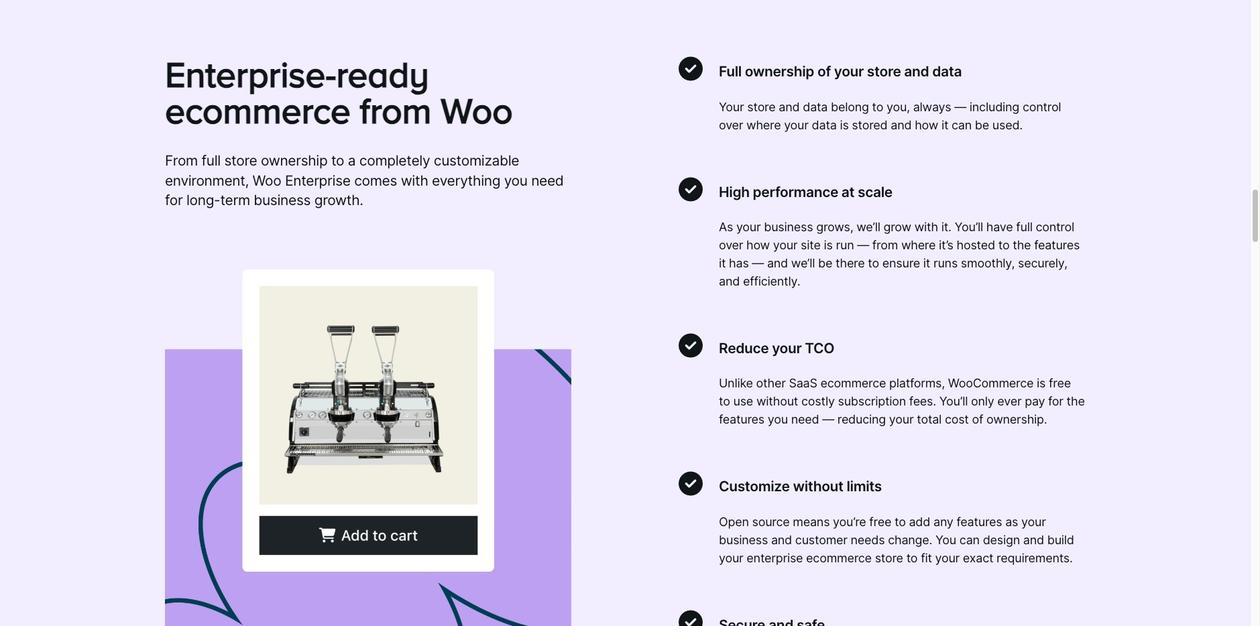 Task type: locate. For each thing, give the bounding box(es) containing it.
full inside from full store ownership to a completely customizable environment, woo enterprise comes with everything you need for long-term business growth.
[[202, 153, 221, 169]]

the inside as your business grows, we'll grow with it. you'll have full control over how your site is run — from where it's hosted to the features it has — and we'll be there to ensure it runs smoothly, securely, and efficiently.
[[1013, 238, 1031, 252]]

ecommerce
[[165, 90, 351, 131], [807, 551, 872, 565]]

2 over from the top
[[719, 238, 744, 252]]

for left long-
[[165, 192, 183, 209]]

platforms,
[[890, 377, 945, 391]]

0 horizontal spatial we'll
[[792, 256, 815, 270]]

be down site
[[819, 256, 833, 270]]

0 vertical spatial we'll
[[857, 220, 881, 234]]

free inside unlike other saas ecommerce platforms, woocommerce is free to use without costly subscription fees. you'll only ever pay for the features you need — reducing your total cost of ownership.
[[1049, 377, 1071, 391]]

and right your
[[779, 100, 800, 114]]

2 vertical spatial business
[[719, 533, 768, 547]]

1 vertical spatial is
[[824, 238, 833, 252]]

full right the have on the top of the page
[[1017, 220, 1033, 234]]

business inside as your business grows, we'll grow with it. you'll have full control over how your site is run — from where it's hosted to the features it has — and we'll be there to ensure it runs smoothly, securely, and efficiently.
[[764, 220, 813, 234]]

features up "design"
[[957, 515, 1003, 529]]

features
[[1035, 238, 1080, 252], [719, 413, 765, 427], [957, 515, 1003, 529]]

is inside your store and data belong to you, always — including control over where your data is stored and how it can be used.
[[840, 118, 849, 132]]

over
[[719, 118, 744, 132], [719, 238, 744, 252]]

0 horizontal spatial be
[[819, 256, 833, 270]]

change.
[[888, 533, 933, 547]]

— inside unlike other saas ecommerce platforms, woocommerce is free to use without costly subscription fees. you'll only ever pay for the features you need — reducing your total cost of ownership.
[[823, 413, 835, 427]]

need
[[532, 172, 564, 189], [792, 413, 820, 427]]

1 vertical spatial free
[[870, 515, 892, 529]]

woo
[[441, 90, 513, 131], [253, 172, 281, 189]]

0 horizontal spatial from
[[360, 90, 432, 131]]

store inside from full store ownership to a completely customizable environment, woo enterprise comes with everything you need for long-term business growth.
[[224, 153, 257, 169]]

fees.
[[910, 395, 937, 409]]

as
[[719, 220, 733, 234]]

from up completely
[[360, 90, 432, 131]]

has
[[729, 256, 749, 270]]

for for enterprise-ready ecommerce from woo
[[165, 192, 183, 209]]

1 horizontal spatial where
[[902, 238, 936, 252]]

1 horizontal spatial of
[[973, 413, 984, 427]]

2 vertical spatial is
[[1037, 377, 1046, 391]]

how up has
[[747, 238, 770, 252]]

1 over from the top
[[719, 118, 744, 132]]

0 horizontal spatial ownership
[[261, 153, 328, 169]]

0 horizontal spatial ecommerce
[[165, 90, 351, 131]]

1 vertical spatial the
[[1067, 395, 1085, 409]]

unlike
[[719, 377, 753, 391]]

2 horizontal spatial is
[[1037, 377, 1046, 391]]

1 vertical spatial ecommerce
[[807, 551, 872, 565]]

it
[[942, 118, 949, 132], [719, 256, 726, 270], [924, 256, 931, 270]]

1 vertical spatial features
[[719, 413, 765, 427]]

to down the have on the top of the page
[[999, 238, 1010, 252]]

1 vertical spatial how
[[747, 238, 770, 252]]

customize
[[719, 479, 790, 495]]

can inside open source means you're free to add any features as your business and customer needs change. you can design and build your enterprise ecommerce store to fit your exact requirements.
[[960, 533, 980, 547]]

with left 'it.' at the right
[[915, 220, 939, 234]]

there
[[836, 256, 865, 270]]

it left runs
[[924, 256, 931, 270]]

0 vertical spatial from
[[360, 90, 432, 131]]

limits
[[847, 479, 882, 495]]

be inside your store and data belong to you, always — including control over where your data is stored and how it can be used.
[[975, 118, 990, 132]]

from
[[360, 90, 432, 131], [873, 238, 898, 252]]

1 horizontal spatial for
[[1049, 395, 1064, 409]]

over down 'as'
[[719, 238, 744, 252]]

features inside as your business grows, we'll grow with it. you'll have full control over how your site is run — from where it's hosted to the features it has — and we'll be there to ensure it runs smoothly, securely, and efficiently.
[[1035, 238, 1080, 252]]

and
[[905, 63, 930, 80], [779, 100, 800, 114], [891, 118, 912, 132], [768, 256, 788, 270], [719, 274, 740, 288], [772, 533, 792, 547], [1024, 533, 1045, 547]]

it left has
[[719, 256, 726, 270]]

we'll down site
[[792, 256, 815, 270]]

is left the run
[[824, 238, 833, 252]]

0 vertical spatial for
[[165, 192, 183, 209]]

1 horizontal spatial it
[[924, 256, 931, 270]]

to right there at right
[[868, 256, 880, 270]]

1 horizontal spatial woo
[[441, 90, 513, 131]]

a
[[348, 153, 356, 169]]

features inside open source means you're free to add any features as your business and customer needs change. you can design and build your enterprise ecommerce store to fit your exact requirements.
[[957, 515, 1003, 529]]

0 horizontal spatial where
[[747, 118, 781, 132]]

it inside your store and data belong to you, always — including control over where your data is stored and how it can be used.
[[942, 118, 949, 132]]

1 vertical spatial need
[[792, 413, 820, 427]]

1 horizontal spatial ecommerce
[[807, 551, 872, 565]]

0 vertical spatial the
[[1013, 238, 1031, 252]]

where inside your store and data belong to you, always — including control over where your data is stored and how it can be used.
[[747, 118, 781, 132]]

your
[[835, 63, 864, 80], [784, 118, 809, 132], [737, 220, 761, 234], [773, 238, 798, 252], [772, 340, 802, 357], [890, 413, 914, 427], [1022, 515, 1046, 529], [719, 551, 744, 565], [936, 551, 960, 565]]

comes
[[354, 172, 397, 189]]

— right has
[[752, 256, 764, 270]]

business down enterprise
[[254, 192, 311, 209]]

scale
[[858, 184, 893, 200]]

1 vertical spatial ownership
[[261, 153, 328, 169]]

run
[[836, 238, 854, 252]]

2 horizontal spatial features
[[1035, 238, 1080, 252]]

it.
[[942, 220, 952, 234]]

used.
[[993, 118, 1023, 132]]

for
[[165, 192, 183, 209], [1049, 395, 1064, 409]]

0 horizontal spatial the
[[1013, 238, 1031, 252]]

1 horizontal spatial the
[[1067, 395, 1085, 409]]

of
[[818, 63, 831, 80], [973, 413, 984, 427]]

how inside your store and data belong to you, always — including control over where your data is stored and how it can be used.
[[915, 118, 939, 132]]

0 vertical spatial is
[[840, 118, 849, 132]]

pay
[[1025, 395, 1046, 409]]

1 vertical spatial be
[[819, 256, 833, 270]]

the up securely,
[[1013, 238, 1031, 252]]

is down belong
[[840, 118, 849, 132]]

without up means
[[793, 479, 844, 495]]

as
[[1006, 515, 1019, 529]]

1 horizontal spatial be
[[975, 118, 990, 132]]

it down always at right
[[942, 118, 949, 132]]

to
[[873, 100, 884, 114], [331, 153, 344, 169], [999, 238, 1010, 252], [868, 256, 880, 270], [719, 395, 730, 409], [895, 515, 906, 529], [907, 551, 918, 565]]

1 horizontal spatial is
[[840, 118, 849, 132]]

stored
[[852, 118, 888, 132]]

0 horizontal spatial of
[[818, 63, 831, 80]]

we'll
[[857, 220, 881, 234], [792, 256, 815, 270]]

and down the you,
[[891, 118, 912, 132]]

— down "costly"
[[823, 413, 835, 427]]

0 horizontal spatial it
[[719, 256, 726, 270]]

1 vertical spatial with
[[915, 220, 939, 234]]

with inside from full store ownership to a completely customizable environment, woo enterprise comes with everything you need for long-term business growth.
[[401, 172, 428, 189]]

ownership.
[[987, 413, 1048, 427]]

1 horizontal spatial from
[[873, 238, 898, 252]]

requirements.
[[997, 551, 1073, 565]]

0 vertical spatial with
[[401, 172, 428, 189]]

0 horizontal spatial full
[[202, 153, 221, 169]]

1 horizontal spatial ownership
[[745, 63, 815, 80]]

for right the pay
[[1049, 395, 1064, 409]]

where
[[747, 118, 781, 132], [902, 238, 936, 252]]

you'll inside as your business grows, we'll grow with it. you'll have full control over how your site is run — from where it's hosted to the features it has — and we'll be there to ensure it runs smoothly, securely, and efficiently.
[[955, 220, 984, 234]]

and up efficiently.
[[768, 256, 788, 270]]

hosted
[[957, 238, 996, 252]]

— right the run
[[858, 238, 870, 252]]

you
[[504, 172, 528, 189], [768, 413, 788, 427]]

1 vertical spatial full
[[1017, 220, 1033, 234]]

can
[[952, 118, 972, 132], [960, 533, 980, 547]]

you'll
[[955, 220, 984, 234], [940, 395, 968, 409]]

0 horizontal spatial free
[[870, 515, 892, 529]]

0 vertical spatial how
[[915, 118, 939, 132]]

woo left enterprise
[[253, 172, 281, 189]]

how down always at right
[[915, 118, 939, 132]]

open
[[719, 515, 749, 529]]

be down including
[[975, 118, 990, 132]]

1 vertical spatial of
[[973, 413, 984, 427]]

0 vertical spatial over
[[719, 118, 744, 132]]

control up securely,
[[1036, 220, 1075, 234]]

woo up customizable
[[441, 90, 513, 131]]

ownership up enterprise
[[261, 153, 328, 169]]

grows,
[[817, 220, 854, 234]]

0 vertical spatial ecommerce
[[165, 90, 351, 131]]

1 vertical spatial you
[[768, 413, 788, 427]]

store up 'environment,'
[[224, 153, 257, 169]]

data up always at right
[[933, 63, 962, 80]]

features down use
[[719, 413, 765, 427]]

0 horizontal spatial features
[[719, 413, 765, 427]]

features up securely,
[[1035, 238, 1080, 252]]

and down has
[[719, 274, 740, 288]]

you down other saas ecommerce at the bottom of the page
[[768, 413, 788, 427]]

store right your
[[748, 100, 776, 114]]

2 vertical spatial features
[[957, 515, 1003, 529]]

belong
[[831, 100, 869, 114]]

1 vertical spatial for
[[1049, 395, 1064, 409]]

1 vertical spatial without
[[793, 479, 844, 495]]

without
[[757, 395, 799, 409], [793, 479, 844, 495]]

without right use
[[757, 395, 799, 409]]

to left fit
[[907, 551, 918, 565]]

with
[[401, 172, 428, 189], [915, 220, 939, 234]]

0 vertical spatial be
[[975, 118, 990, 132]]

you'll up hosted
[[955, 220, 984, 234]]

site
[[801, 238, 821, 252]]

your store and data belong to you, always — including control over where your data is stored and how it can be used.
[[719, 100, 1062, 132]]

for inside unlike other saas ecommerce platforms, woocommerce is free to use without costly subscription fees. you'll only ever pay for the features you need — reducing your total cost of ownership.
[[1049, 395, 1064, 409]]

tco
[[805, 340, 835, 357]]

you're
[[833, 515, 867, 529]]

be inside as your business grows, we'll grow with it. you'll have full control over how your site is run — from where it's hosted to the features it has — and we'll be there to ensure it runs smoothly, securely, and efficiently.
[[819, 256, 833, 270]]

1 horizontal spatial full
[[1017, 220, 1033, 234]]

1 horizontal spatial with
[[915, 220, 939, 234]]

full inside as your business grows, we'll grow with it. you'll have full control over how your site is run — from where it's hosted to the features it has — and we'll be there to ensure it runs smoothly, securely, and efficiently.
[[1017, 220, 1033, 234]]

add to cart image
[[165, 269, 572, 627]]

0 vertical spatial woo
[[441, 90, 513, 131]]

1 vertical spatial where
[[902, 238, 936, 252]]

cost
[[945, 413, 969, 427]]

0 vertical spatial data
[[933, 63, 962, 80]]

store down the change.
[[875, 551, 904, 565]]

1 horizontal spatial free
[[1049, 377, 1071, 391]]

ownership right the 'full'
[[745, 63, 815, 80]]

to left use
[[719, 395, 730, 409]]

over down your
[[719, 118, 744, 132]]

can down including
[[952, 118, 972, 132]]

1 horizontal spatial how
[[915, 118, 939, 132]]

—
[[955, 100, 967, 114], [858, 238, 870, 252], [752, 256, 764, 270], [823, 413, 835, 427]]

0 horizontal spatial you
[[504, 172, 528, 189]]

1 horizontal spatial need
[[792, 413, 820, 427]]

add
[[909, 515, 931, 529]]

0 vertical spatial without
[[757, 395, 799, 409]]

from down grow
[[873, 238, 898, 252]]

you'll up cost
[[940, 395, 968, 409]]

over inside your store and data belong to you, always — including control over where your data is stored and how it can be used.
[[719, 118, 744, 132]]

business inside from full store ownership to a completely customizable environment, woo enterprise comes with everything you need for long-term business growth.
[[254, 192, 311, 209]]

can up exact
[[960, 533, 980, 547]]

to inside unlike other saas ecommerce platforms, woocommerce is free to use without costly subscription fees. you'll only ever pay for the features you need — reducing your total cost of ownership.
[[719, 395, 730, 409]]

0 vertical spatial where
[[747, 118, 781, 132]]

full up 'environment,'
[[202, 153, 221, 169]]

how
[[915, 118, 939, 132], [747, 238, 770, 252]]

1 vertical spatial business
[[764, 220, 813, 234]]

you down customizable
[[504, 172, 528, 189]]

from inside as your business grows, we'll grow with it. you'll have full control over how your site is run — from where it's hosted to the features it has — and we'll be there to ensure it runs smoothly, securely, and efficiently.
[[873, 238, 898, 252]]

data
[[933, 63, 962, 80], [803, 100, 828, 114], [812, 118, 837, 132]]

0 vertical spatial free
[[1049, 377, 1071, 391]]

business
[[254, 192, 311, 209], [764, 220, 813, 234], [719, 533, 768, 547]]

0 vertical spatial you
[[504, 172, 528, 189]]

is up the pay
[[1037, 377, 1046, 391]]

0 horizontal spatial for
[[165, 192, 183, 209]]

2 horizontal spatial it
[[942, 118, 949, 132]]

1 vertical spatial woo
[[253, 172, 281, 189]]

need inside unlike other saas ecommerce platforms, woocommerce is free to use without costly subscription fees. you'll only ever pay for the features you need — reducing your total cost of ownership.
[[792, 413, 820, 427]]

control up used.
[[1023, 100, 1062, 114]]

business down the "open"
[[719, 533, 768, 547]]

to inside your store and data belong to you, always — including control over where your data is stored and how it can be used.
[[873, 100, 884, 114]]

design
[[983, 533, 1021, 547]]

to up stored
[[873, 100, 884, 114]]

business up site
[[764, 220, 813, 234]]

1 horizontal spatial features
[[957, 515, 1003, 529]]

reduce your tco
[[719, 340, 835, 357]]

for inside from full store ownership to a completely customizable environment, woo enterprise comes with everything you need for long-term business growth.
[[165, 192, 183, 209]]

0 horizontal spatial need
[[532, 172, 564, 189]]

0 horizontal spatial how
[[747, 238, 770, 252]]

is
[[840, 118, 849, 132], [824, 238, 833, 252], [1037, 377, 1046, 391]]

we'll left grow
[[857, 220, 881, 234]]

long-
[[186, 192, 220, 209]]

and up always at right
[[905, 63, 930, 80]]

1 horizontal spatial you
[[768, 413, 788, 427]]

full
[[202, 153, 221, 169], [1017, 220, 1033, 234]]

0 vertical spatial business
[[254, 192, 311, 209]]

with down completely
[[401, 172, 428, 189]]

0 vertical spatial features
[[1035, 238, 1080, 252]]

0 vertical spatial control
[[1023, 100, 1062, 114]]

the right the pay
[[1067, 395, 1085, 409]]

0 horizontal spatial is
[[824, 238, 833, 252]]

0 vertical spatial need
[[532, 172, 564, 189]]

1 vertical spatial from
[[873, 238, 898, 252]]

any
[[934, 515, 954, 529]]

2 vertical spatial data
[[812, 118, 837, 132]]

you inside unlike other saas ecommerce platforms, woocommerce is free to use without costly subscription fees. you'll only ever pay for the features you need — reducing your total cost of ownership.
[[768, 413, 788, 427]]

0 vertical spatial full
[[202, 153, 221, 169]]

you'll inside unlike other saas ecommerce platforms, woocommerce is free to use without costly subscription fees. you'll only ever pay for the features you need — reducing your total cost of ownership.
[[940, 395, 968, 409]]

control inside as your business grows, we'll grow with it. you'll have full control over how your site is run — from where it's hosted to the features it has — and we'll be there to ensure it runs smoothly, securely, and efficiently.
[[1036, 220, 1075, 234]]

customize without limits
[[719, 479, 882, 495]]

environment,
[[165, 172, 249, 189]]

at
[[842, 184, 855, 200]]

other saas ecommerce
[[757, 377, 886, 391]]

data left belong
[[803, 100, 828, 114]]

to left a
[[331, 153, 344, 169]]

1 vertical spatial control
[[1036, 220, 1075, 234]]

data down belong
[[812, 118, 837, 132]]

for for reduce your tco
[[1049, 395, 1064, 409]]

full
[[719, 63, 742, 80]]

1 vertical spatial you'll
[[940, 395, 968, 409]]

0 horizontal spatial woo
[[253, 172, 281, 189]]

need inside from full store ownership to a completely customizable environment, woo enterprise comes with everything you need for long-term business growth.
[[532, 172, 564, 189]]

runs
[[934, 256, 958, 270]]

0 vertical spatial you'll
[[955, 220, 984, 234]]

1 vertical spatial over
[[719, 238, 744, 252]]

0 vertical spatial can
[[952, 118, 972, 132]]

1 vertical spatial can
[[960, 533, 980, 547]]

— right always at right
[[955, 100, 967, 114]]

without inside unlike other saas ecommerce platforms, woocommerce is free to use without costly subscription fees. you'll only ever pay for the features you need — reducing your total cost of ownership.
[[757, 395, 799, 409]]

0 horizontal spatial with
[[401, 172, 428, 189]]



Task type: vqa. For each thing, say whether or not it's contained in the screenshot.
the leftmost need
yes



Task type: describe. For each thing, give the bounding box(es) containing it.
business inside open source means you're free to add any features as your business and customer needs change. you can design and build your enterprise ecommerce store to fit your exact requirements.
[[719, 533, 768, 547]]

your inside unlike other saas ecommerce platforms, woocommerce is free to use without costly subscription fees. you'll only ever pay for the features you need — reducing your total cost of ownership.
[[890, 413, 914, 427]]

it's
[[939, 238, 954, 252]]

high
[[719, 184, 750, 200]]

control inside your store and data belong to you, always — including control over where your data is stored and how it can be used.
[[1023, 100, 1062, 114]]

reduce
[[719, 340, 769, 357]]

can inside your store and data belong to you, always — including control over where your data is stored and how it can be used.
[[952, 118, 972, 132]]

enterprise-
[[165, 54, 336, 95]]

to inside from full store ownership to a completely customizable environment, woo enterprise comes with everything you need for long-term business growth.
[[331, 153, 344, 169]]

is inside unlike other saas ecommerce platforms, woocommerce is free to use without costly subscription fees. you'll only ever pay for the features you need — reducing your total cost of ownership.
[[1037, 377, 1046, 391]]

needs
[[851, 533, 885, 547]]

your inside your store and data belong to you, always — including control over where your data is stored and how it can be used.
[[784, 118, 809, 132]]

customizable
[[434, 153, 519, 169]]

have
[[987, 220, 1013, 234]]

ecommerce inside open source means you're free to add any features as your business and customer needs change. you can design and build your enterprise ecommerce store to fit your exact requirements.
[[807, 551, 872, 565]]

— inside your store and data belong to you, always — including control over where your data is stored and how it can be used.
[[955, 100, 967, 114]]

store up the you,
[[867, 63, 901, 80]]

of inside unlike other saas ecommerce platforms, woocommerce is free to use without costly subscription fees. you'll only ever pay for the features you need — reducing your total cost of ownership.
[[973, 413, 984, 427]]

completely
[[360, 153, 430, 169]]

free inside open source means you're free to add any features as your business and customer needs change. you can design and build your enterprise ecommerce store to fit your exact requirements.
[[870, 515, 892, 529]]

enterprise-ready ecommerce from woo
[[165, 54, 513, 131]]

you,
[[887, 100, 910, 114]]

securely,
[[1019, 256, 1068, 270]]

features inside unlike other saas ecommerce platforms, woocommerce is free to use without costly subscription fees. you'll only ever pay for the features you need — reducing your total cost of ownership.
[[719, 413, 765, 427]]

store inside open source means you're free to add any features as your business and customer needs change. you can design and build your enterprise ecommerce store to fit your exact requirements.
[[875, 551, 904, 565]]

1 vertical spatial we'll
[[792, 256, 815, 270]]

woo inside from full store ownership to a completely customizable environment, woo enterprise comes with everything you need for long-term business growth.
[[253, 172, 281, 189]]

growth.
[[314, 192, 363, 209]]

ensure
[[883, 256, 921, 270]]

where inside as your business grows, we'll grow with it. you'll have full control over how your site is run — from where it's hosted to the features it has — and we'll be there to ensure it runs smoothly, securely, and efficiently.
[[902, 238, 936, 252]]

means
[[793, 515, 830, 529]]

performance
[[753, 184, 839, 200]]

0 vertical spatial of
[[818, 63, 831, 80]]

costly
[[802, 395, 835, 409]]

source
[[752, 515, 790, 529]]

ever
[[998, 395, 1022, 409]]

is inside as your business grows, we'll grow with it. you'll have full control over how your site is run — from where it's hosted to the features it has — and we'll be there to ensure it runs smoothly, securely, and efficiently.
[[824, 238, 833, 252]]

ecommerce inside enterprise-ready ecommerce from woo
[[165, 90, 351, 131]]

enterprise
[[285, 172, 351, 189]]

over inside as your business grows, we'll grow with it. you'll have full control over how your site is run — from where it's hosted to the features it has — and we'll be there to ensure it runs smoothly, securely, and efficiently.
[[719, 238, 744, 252]]

1 vertical spatial data
[[803, 100, 828, 114]]

fit
[[921, 551, 932, 565]]

total
[[917, 413, 942, 427]]

exact
[[963, 551, 994, 565]]

and up requirements. in the bottom right of the page
[[1024, 533, 1045, 547]]

to left add at bottom right
[[895, 515, 906, 529]]

1 horizontal spatial we'll
[[857, 220, 881, 234]]

use
[[734, 395, 754, 409]]

only
[[972, 395, 995, 409]]

from inside enterprise-ready ecommerce from woo
[[360, 90, 432, 131]]

you
[[936, 533, 957, 547]]

reducing
[[838, 413, 886, 427]]

term
[[220, 192, 250, 209]]

smoothly,
[[961, 256, 1015, 270]]

and up enterprise
[[772, 533, 792, 547]]

full ownership of your store and data
[[719, 63, 962, 80]]

customer
[[796, 533, 848, 547]]

woocommerce
[[949, 377, 1034, 391]]

ready
[[336, 54, 429, 95]]

0 vertical spatial ownership
[[745, 63, 815, 80]]

high performance at scale
[[719, 184, 893, 200]]

everything
[[432, 172, 501, 189]]

open source means you're free to add any features as your business and customer needs change. you can design and build your enterprise ecommerce store to fit your exact requirements.
[[719, 515, 1077, 565]]

grow
[[884, 220, 912, 234]]

from
[[165, 153, 198, 169]]

subscription
[[838, 395, 906, 409]]

from full store ownership to a completely customizable environment, woo enterprise comes with everything you need for long-term business growth.
[[165, 153, 564, 209]]

as your business grows, we'll grow with it. you'll have full control over how your site is run — from where it's hosted to the features it has — and we'll be there to ensure it runs smoothly, securely, and efficiently.
[[719, 220, 1080, 288]]

you inside from full store ownership to a completely customizable environment, woo enterprise comes with everything you need for long-term business growth.
[[504, 172, 528, 189]]

enterprise
[[747, 551, 803, 565]]

build
[[1048, 533, 1075, 547]]

ownership inside from full store ownership to a completely customizable environment, woo enterprise comes with everything you need for long-term business growth.
[[261, 153, 328, 169]]

store inside your store and data belong to you, always — including control over where your data is stored and how it can be used.
[[748, 100, 776, 114]]

efficiently.
[[743, 274, 801, 288]]

always
[[914, 100, 952, 114]]

unlike other saas ecommerce platforms, woocommerce is free to use without costly subscription fees. you'll only ever pay for the features you need — reducing your total cost of ownership.
[[719, 377, 1085, 427]]

including
[[970, 100, 1020, 114]]

woo inside enterprise-ready ecommerce from woo
[[441, 90, 513, 131]]

the inside unlike other saas ecommerce platforms, woocommerce is free to use without costly subscription fees. you'll only ever pay for the features you need — reducing your total cost of ownership.
[[1067, 395, 1085, 409]]

your
[[719, 100, 744, 114]]

with inside as your business grows, we'll grow with it. you'll have full control over how your site is run — from where it's hosted to the features it has — and we'll be there to ensure it runs smoothly, securely, and efficiently.
[[915, 220, 939, 234]]

how inside as your business grows, we'll grow with it. you'll have full control over how your site is run — from where it's hosted to the features it has — and we'll be there to ensure it runs smoothly, securely, and efficiently.
[[747, 238, 770, 252]]



